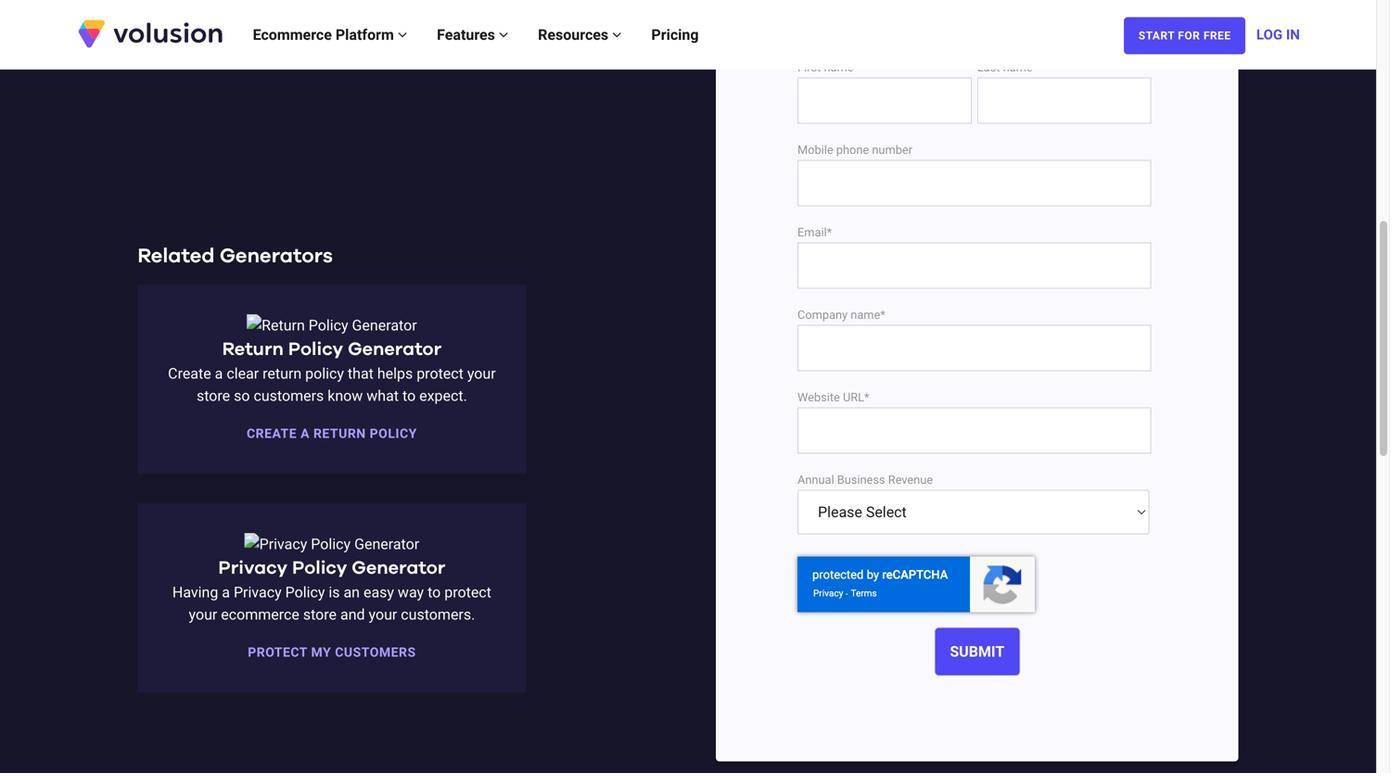 Task type: locate. For each thing, give the bounding box(es) containing it.
1 vertical spatial is
[[329, 584, 340, 601]]

policy left an at the left bottom of page
[[285, 584, 325, 601]]

policy
[[208, 2, 246, 19], [305, 365, 344, 383], [370, 426, 417, 441]]

0 vertical spatial protect
[[417, 365, 464, 383]]

2 angle down image from the left
[[499, 27, 508, 42]]

a
[[138, 24, 146, 42], [265, 24, 273, 42], [215, 365, 223, 383], [301, 426, 310, 441], [222, 584, 230, 601]]

0 vertical spatial policy
[[288, 340, 343, 359]]

1 vertical spatial policy
[[305, 365, 344, 383]]

0 vertical spatial generator
[[348, 340, 442, 359]]

return down return
[[263, 365, 302, 383]]

0 horizontal spatial it
[[253, 24, 261, 42]]

customers inside the return policy generator create a clear return policy that helps protect your store so customers know what to expect.
[[254, 387, 324, 405]]

generator for privacy policy generator
[[352, 559, 446, 578]]

1 vertical spatial and
[[340, 606, 365, 624]]

1 vertical spatial policy
[[292, 559, 347, 578]]

store left so
[[197, 387, 230, 405]]

0 vertical spatial return
[[263, 365, 302, 383]]

tweak
[[443, 2, 482, 19]]

store inside the return policy generator create a clear return policy that helps protect your store so customers know what to expect.
[[197, 387, 230, 405]]

0 horizontal spatial angle down image
[[398, 27, 407, 42]]

2 vertical spatial *
[[864, 390, 869, 404]]

0 vertical spatial and
[[486, 2, 511, 19]]

url
[[843, 390, 864, 404]]

0 horizontal spatial return
[[263, 365, 302, 383]]

protect
[[248, 645, 307, 660]]

and down an at the left bottom of page
[[340, 606, 365, 624]]

2 vertical spatial to
[[428, 584, 441, 601]]

1 horizontal spatial it
[[586, 2, 595, 19]]

angle down image for features
[[499, 27, 508, 42]]

angle down image inside features link
[[499, 27, 508, 42]]

Mobile phone number text field
[[798, 160, 1151, 206]]

return
[[263, 365, 302, 383], [313, 426, 366, 441]]

0 vertical spatial to
[[426, 2, 439, 19]]

start
[[1139, 29, 1175, 42]]

is
[[250, 2, 261, 19], [329, 584, 340, 601]]

features link
[[422, 7, 523, 63]]

0 vertical spatial *
[[827, 225, 832, 239]]

1 horizontal spatial create
[[247, 426, 297, 441]]

policy down return policy generator image
[[288, 340, 343, 359]]

clear
[[227, 365, 259, 383]]

1 vertical spatial to
[[402, 387, 416, 405]]

create
[[168, 365, 211, 383], [247, 426, 297, 441]]

angle down image left 'resources'
[[499, 27, 508, 42]]

website
[[798, 390, 840, 404]]

that
[[348, 365, 374, 383]]

1 horizontal spatial is
[[329, 584, 340, 601]]

0 horizontal spatial and
[[340, 606, 365, 624]]

customers
[[254, 387, 324, 405], [335, 645, 416, 660]]

related generators
[[138, 246, 333, 267]]

protect up expect.
[[417, 365, 464, 383]]

store
[[197, 387, 230, 405], [303, 606, 337, 624]]

policy inside once your policy is generated, you'll be able to tweak and customize it until it's a perfect fit. give it a try now!
[[208, 2, 246, 19]]

once
[[138, 2, 172, 19]]

company
[[798, 308, 848, 322]]

a down once
[[138, 24, 146, 42]]

platform
[[336, 26, 394, 44]]

to right able
[[426, 2, 439, 19]]

to
[[426, 2, 439, 19], [402, 387, 416, 405], [428, 584, 441, 601]]

2 vertical spatial policy
[[370, 426, 417, 441]]

* right company
[[880, 308, 885, 322]]

protect up customers.
[[444, 584, 491, 601]]

0 vertical spatial store
[[197, 387, 230, 405]]

to inside the return policy generator create a clear return policy that helps protect your store so customers know what to expect.
[[402, 387, 416, 405]]

name right first
[[824, 60, 854, 74]]

protect inside privacy policy generator having a privacy policy is an easy way to protect your ecommerce store and your customers.
[[444, 584, 491, 601]]

generators
[[220, 246, 333, 267]]

create down so
[[247, 426, 297, 441]]

it
[[586, 2, 595, 19], [253, 24, 261, 42]]

return
[[222, 340, 284, 359]]

know
[[328, 387, 363, 405]]

your up perfect
[[175, 2, 204, 19]]

* up company
[[827, 225, 832, 239]]

0 horizontal spatial is
[[250, 2, 261, 19]]

in
[[1286, 26, 1300, 43]]

is left an at the left bottom of page
[[329, 584, 340, 601]]

None submit
[[934, 627, 1020, 676]]

2 vertical spatial policy
[[285, 584, 325, 601]]

1 horizontal spatial and
[[486, 2, 511, 19]]

mobile phone number
[[798, 143, 913, 156]]

privacy policy generator image
[[244, 533, 419, 556]]

1 horizontal spatial return
[[313, 426, 366, 441]]

mobile
[[798, 143, 833, 156]]

a right having
[[222, 584, 230, 601]]

policy up the give
[[208, 2, 246, 19]]

revenue
[[888, 473, 933, 487]]

* for url
[[864, 390, 869, 404]]

generator inside privacy policy generator having a privacy policy is an easy way to protect your ecommerce store and your customers.
[[352, 559, 446, 578]]

0 vertical spatial is
[[250, 2, 261, 19]]

angle down image inside ecommerce platform link
[[398, 27, 407, 42]]

policy down privacy policy generator 'image'
[[292, 559, 347, 578]]

policy for privacy
[[292, 559, 347, 578]]

*
[[827, 225, 832, 239], [880, 308, 885, 322], [864, 390, 869, 404]]

protect
[[417, 365, 464, 383], [444, 584, 491, 601]]

1 vertical spatial protect
[[444, 584, 491, 601]]

privacy
[[218, 559, 288, 578], [234, 584, 282, 601]]

generator up 'helps'
[[348, 340, 442, 359]]

1 vertical spatial store
[[303, 606, 337, 624]]

to up customers.
[[428, 584, 441, 601]]

a left clear
[[215, 365, 223, 383]]

features
[[437, 26, 499, 44]]

1 horizontal spatial customers
[[335, 645, 416, 660]]

to inside privacy policy generator having a privacy policy is an easy way to protect your ecommerce store and your customers.
[[428, 584, 441, 601]]

0 vertical spatial customers
[[254, 387, 324, 405]]

* right website on the bottom
[[864, 390, 869, 404]]

give
[[220, 24, 249, 42]]

0 horizontal spatial create
[[168, 365, 211, 383]]

phone
[[836, 143, 869, 156]]

None email field
[[798, 242, 1151, 289]]

customers right my
[[335, 645, 416, 660]]

0 vertical spatial create
[[168, 365, 211, 383]]

related
[[138, 246, 215, 267]]

your right 'helps'
[[467, 365, 496, 383]]

1 vertical spatial *
[[880, 308, 885, 322]]

name
[[824, 60, 854, 74], [1003, 60, 1033, 74], [851, 308, 880, 322]]

0 horizontal spatial customers
[[254, 387, 324, 405]]

a inside privacy policy generator having a privacy policy is an easy way to protect your ecommerce store and your customers.
[[222, 584, 230, 601]]

policy
[[288, 340, 343, 359], [292, 559, 347, 578], [285, 584, 325, 601]]

to inside once your policy is generated, you'll be able to tweak and customize it until it's a perfect fit. give it a try now!
[[426, 2, 439, 19]]

2 horizontal spatial policy
[[370, 426, 417, 441]]

privacy policy generator having a privacy policy is an easy way to protect your ecommerce store and your customers.
[[172, 559, 491, 624]]

0 horizontal spatial store
[[197, 387, 230, 405]]

it right the give
[[253, 24, 261, 42]]

angle down image
[[398, 27, 407, 42], [499, 27, 508, 42]]

0 horizontal spatial policy
[[208, 2, 246, 19]]

is left the generated,
[[250, 2, 261, 19]]

0 vertical spatial policy
[[208, 2, 246, 19]]

name right company
[[851, 308, 880, 322]]

generator up way
[[352, 559, 446, 578]]

your inside the return policy generator create a clear return policy that helps protect your store so customers know what to expect.
[[467, 365, 496, 383]]

1 horizontal spatial angle down image
[[499, 27, 508, 42]]

1 vertical spatial generator
[[352, 559, 446, 578]]

a down the return policy generator create a clear return policy that helps protect your store so customers know what to expect.
[[301, 426, 310, 441]]

to down 'helps'
[[402, 387, 416, 405]]

None text field
[[798, 325, 1151, 371], [798, 407, 1151, 454], [798, 325, 1151, 371], [798, 407, 1151, 454]]

policy down what
[[370, 426, 417, 441]]

free
[[1204, 29, 1231, 42]]

create left clear
[[168, 365, 211, 383]]

create a return policy link
[[247, 426, 417, 441]]

protect my customers link
[[248, 645, 416, 660]]

return policy generator image
[[247, 314, 417, 337]]

having
[[172, 584, 218, 601]]

1 vertical spatial return
[[313, 426, 366, 441]]

for
[[1178, 29, 1200, 42]]

perfect
[[149, 24, 196, 42]]

annual
[[798, 473, 834, 487]]

create inside the return policy generator create a clear return policy that helps protect your store so customers know what to expect.
[[168, 365, 211, 383]]

ecommerce platform link
[[238, 7, 422, 63]]

return down know
[[313, 426, 366, 441]]

1 vertical spatial customers
[[335, 645, 416, 660]]

it left until
[[586, 2, 595, 19]]

return policy generator create a clear return policy that helps protect your store so customers know what to expect.
[[168, 340, 496, 405]]

and
[[486, 2, 511, 19], [340, 606, 365, 624]]

policy inside the return policy generator create a clear return policy that helps protect your store so customers know what to expect.
[[288, 340, 343, 359]]

name right last
[[1003, 60, 1033, 74]]

your down easy
[[369, 606, 397, 624]]

generator inside the return policy generator create a clear return policy that helps protect your store so customers know what to expect.
[[348, 340, 442, 359]]

your
[[175, 2, 204, 19], [467, 365, 496, 383], [189, 606, 217, 624], [369, 606, 397, 624]]

start for free link
[[1124, 17, 1246, 54]]

generator
[[348, 340, 442, 359], [352, 559, 446, 578]]

1 horizontal spatial policy
[[305, 365, 344, 383]]

customize
[[514, 2, 583, 19]]

angle down image down able
[[398, 27, 407, 42]]

annual business revenue
[[798, 473, 933, 487]]

angle down image
[[612, 27, 622, 42]]

2 horizontal spatial *
[[880, 308, 885, 322]]

1 horizontal spatial store
[[303, 606, 337, 624]]

so
[[234, 387, 250, 405]]

1 angle down image from the left
[[398, 27, 407, 42]]

and right tweak
[[486, 2, 511, 19]]

store up my
[[303, 606, 337, 624]]

1 horizontal spatial *
[[864, 390, 869, 404]]

customers right so
[[254, 387, 324, 405]]

ecommerce
[[221, 606, 299, 624]]

policy up know
[[305, 365, 344, 383]]



Task type: vqa. For each thing, say whether or not it's contained in the screenshot.
protect inside the 'Return Policy Generator Create a clear return policy that helps protect your store so customers know what to expect.'
yes



Task type: describe. For each thing, give the bounding box(es) containing it.
try
[[277, 24, 294, 42]]

1 vertical spatial create
[[247, 426, 297, 441]]

is inside privacy policy generator having a privacy policy is an easy way to protect your ecommerce store and your customers.
[[329, 584, 340, 601]]

ecommerce platform
[[253, 26, 398, 44]]

your down having
[[189, 606, 217, 624]]

until
[[599, 2, 627, 19]]

name for company name *
[[851, 308, 880, 322]]

store inside privacy policy generator having a privacy policy is an easy way to protect your ecommerce store and your customers.
[[303, 606, 337, 624]]

now!
[[297, 24, 329, 42]]

easy
[[364, 584, 394, 601]]

customers.
[[401, 606, 475, 624]]

First name text field
[[798, 77, 972, 124]]

1 vertical spatial it
[[253, 24, 261, 42]]

number
[[872, 143, 913, 156]]

start for free
[[1139, 29, 1231, 42]]

a left try
[[265, 24, 273, 42]]

log in
[[1257, 26, 1300, 43]]

expect.
[[419, 387, 467, 405]]

name for last name
[[1003, 60, 1033, 74]]

protect my customers
[[248, 645, 416, 660]]

0 vertical spatial privacy
[[218, 559, 288, 578]]

resources
[[538, 26, 612, 44]]

Last name text field
[[977, 77, 1151, 124]]

helps
[[377, 365, 413, 383]]

email
[[798, 225, 827, 239]]

last name
[[977, 60, 1033, 74]]

log
[[1257, 26, 1283, 43]]

angle down image for ecommerce platform
[[398, 27, 407, 42]]

once your policy is generated, you'll be able to tweak and customize it until it's a perfect fit. give it a try now!
[[138, 2, 649, 42]]

fit.
[[200, 24, 217, 42]]

generator for return policy generator
[[348, 340, 442, 359]]

website url *
[[798, 390, 869, 404]]

your inside once your policy is generated, you'll be able to tweak and customize it until it's a perfect fit. give it a try now!
[[175, 2, 204, 19]]

return inside the return policy generator create a clear return policy that helps protect your store so customers know what to expect.
[[263, 365, 302, 383]]

first name
[[798, 60, 854, 74]]

a inside the return policy generator create a clear return policy that helps protect your store so customers know what to expect.
[[215, 365, 223, 383]]

ecommerce
[[253, 26, 332, 44]]

is inside once your policy is generated, you'll be able to tweak and customize it until it's a perfect fit. give it a try now!
[[250, 2, 261, 19]]

1 vertical spatial privacy
[[234, 584, 282, 601]]

last
[[977, 60, 1000, 74]]

pricing
[[651, 26, 699, 44]]

generated,
[[265, 2, 334, 19]]

what
[[367, 387, 399, 405]]

it's
[[631, 2, 649, 19]]

policy inside the return policy generator create a clear return policy that helps protect your store so customers know what to expect.
[[305, 365, 344, 383]]

0 horizontal spatial *
[[827, 225, 832, 239]]

an
[[344, 584, 360, 601]]

be
[[375, 2, 391, 19]]

0 vertical spatial it
[[586, 2, 595, 19]]

way
[[398, 584, 424, 601]]

first
[[798, 60, 821, 74]]

email *
[[798, 225, 832, 239]]

create a return policy
[[247, 426, 417, 441]]

my
[[311, 645, 331, 660]]

* for name
[[880, 308, 885, 322]]

name for first name
[[824, 60, 854, 74]]

business
[[837, 473, 885, 487]]

pricing link
[[637, 7, 714, 63]]

log in link
[[1257, 7, 1300, 63]]

company name *
[[798, 308, 885, 322]]

and inside privacy policy generator having a privacy policy is an easy way to protect your ecommerce store and your customers.
[[340, 606, 365, 624]]

volusion logo image
[[76, 18, 225, 49]]

you'll
[[338, 2, 371, 19]]

protect inside the return policy generator create a clear return policy that helps protect your store so customers know what to expect.
[[417, 365, 464, 383]]

and inside once your policy is generated, you'll be able to tweak and customize it until it's a perfect fit. give it a try now!
[[486, 2, 511, 19]]

resources link
[[523, 7, 637, 63]]

able
[[395, 2, 422, 19]]

policy for return
[[288, 340, 343, 359]]



